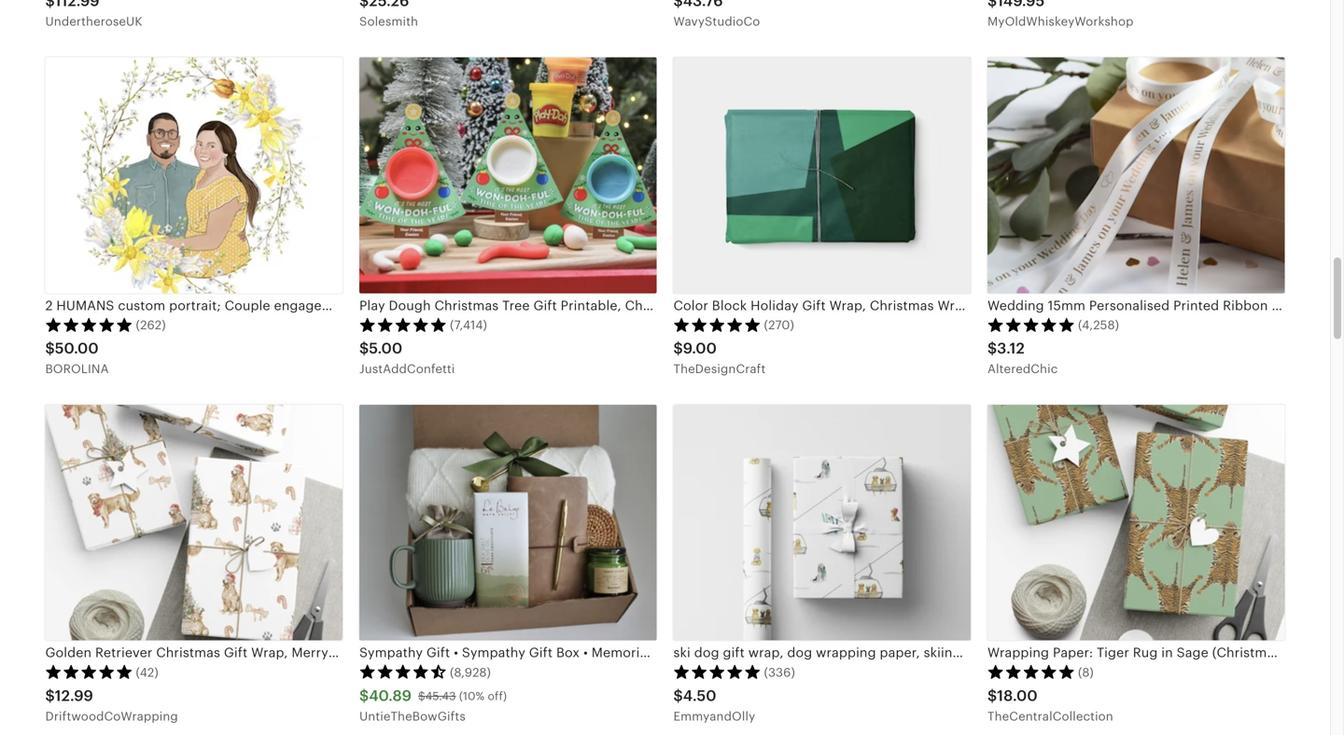 Task type: describe. For each thing, give the bounding box(es) containing it.
solesmith link
[[360, 0, 657, 36]]

5 out of 5 stars image for 50.00
[[45, 317, 133, 332]]

$ for 50.00
[[45, 340, 55, 357]]

$ 40.89 $ 45.43 (10% off) untiethebowgifts
[[360, 688, 507, 724]]

(8,928)
[[450, 666, 491, 680]]

(42)
[[136, 666, 159, 680]]

golden retriever christmas gift wrap, merry christmas wrapping paper, vintage gift wrap, christmas dogs, golden retriever image
[[45, 405, 343, 641]]

play dough christmas tree gift printable, christmas gift for kids, school gift, classroom party, non candy gift, just add confetti image
[[360, 57, 657, 294]]

myoldwhiskeyworkshop
[[988, 15, 1134, 29]]

borolina
[[45, 362, 109, 376]]

3.12
[[998, 340, 1025, 357]]

thedesigncraft
[[674, 362, 766, 376]]

(262)
[[136, 319, 166, 333]]

5 out of 5 stars image for 9.00
[[674, 317, 762, 332]]

wrapping paper: tiger rug in sage (christmas, holiday, b
[[988, 646, 1345, 661]]

$ for 5.00
[[360, 340, 369, 357]]

b
[[1344, 646, 1345, 661]]

2 wrap, from the left
[[991, 646, 1026, 661]]

5 out of 5 stars image for 4.50
[[674, 665, 762, 680]]

(10%
[[459, 691, 485, 703]]

1 gift from the left
[[723, 646, 745, 661]]

wrapping paper: tiger rug in sage (christmas, holiday, birthday, housewarming gift wrap) image
[[988, 405, 1286, 641]]

50.00
[[55, 340, 99, 357]]

tiger
[[1098, 646, 1130, 661]]

$ 5.00 justaddconfetti
[[360, 340, 455, 376]]

myoldwhiskeyworkshop link
[[988, 0, 1286, 36]]

2 wrapping from the left
[[1050, 646, 1111, 661]]

ski dog gift wrap, dog wrapping paper, skiing gift wrap, ski wrapping paper image
[[674, 405, 971, 641]]

undertheroseuk link
[[45, 0, 343, 36]]

(7,414)
[[450, 319, 488, 333]]

$ 9.00 thedesigncraft
[[674, 340, 766, 376]]

color block holiday gift wrap, christmas wrapping paper, modern shapes gift wrap, colorful gift wrap, ecofriendly, printable image
[[674, 57, 971, 294]]

(8)
[[1079, 666, 1094, 680]]

5 out of 5 stars image for 3.12
[[988, 317, 1076, 332]]

5 out of 5 stars image for 5.00
[[360, 317, 447, 332]]

$ for 9.00
[[674, 340, 683, 357]]

driftwoodcowrapping
[[45, 710, 178, 724]]

wavystudioco link
[[674, 0, 971, 36]]

(4,258)
[[1079, 319, 1120, 333]]

5 out of 5 stars image for 18.00
[[988, 665, 1076, 680]]

$ for 40.89
[[360, 688, 369, 705]]

undertheroseuk
[[45, 15, 143, 29]]

$ 4.50 emmyandolly
[[674, 688, 756, 724]]

9.00
[[683, 340, 717, 357]]

$ 3.12 alteredchic
[[988, 340, 1059, 376]]

2 ski from the left
[[1030, 646, 1047, 661]]

1 wrap, from the left
[[749, 646, 784, 661]]

2 gift from the left
[[965, 646, 987, 661]]

$ 50.00 borolina
[[45, 340, 109, 376]]



Task type: locate. For each thing, give the bounding box(es) containing it.
(270)
[[764, 319, 795, 333]]

5 out of 5 stars image for 12.99
[[45, 665, 133, 680]]

off)
[[488, 691, 507, 703]]

wrapping
[[816, 646, 877, 661], [1050, 646, 1111, 661]]

5 out of 5 stars image up '4.50'
[[674, 665, 762, 680]]

$ up the borolina on the left
[[45, 340, 55, 357]]

5.00
[[369, 340, 403, 357]]

wrap, up 18.00
[[991, 646, 1026, 661]]

gift up $ 4.50 emmyandolly at the right bottom
[[723, 646, 745, 661]]

solesmith
[[360, 15, 418, 29]]

18.00
[[998, 688, 1038, 705]]

1 horizontal spatial wrapping
[[1050, 646, 1111, 661]]

sage
[[1177, 646, 1209, 661]]

5 out of 5 stars image up 12.99
[[45, 665, 133, 680]]

wrap, up the (336)
[[749, 646, 784, 661]]

2 humans custom portrait; couple engagement portrait; boyfriend and girlfriend; gift for boyfriend; personalized portrait of newly weds image
[[45, 57, 343, 294]]

$ down 4.5 out of 5 stars image
[[360, 688, 369, 705]]

$
[[45, 340, 55, 357], [360, 340, 369, 357], [674, 340, 683, 357], [988, 340, 998, 357], [45, 688, 55, 705], [360, 688, 369, 705], [674, 688, 683, 705], [988, 688, 998, 705], [418, 691, 426, 703]]

$ down wrapping
[[988, 688, 998, 705]]

$ up driftwoodcowrapping
[[45, 688, 55, 705]]

ski dog gift wrap, dog wrapping paper, skiing gift wrap, ski wrapping paper
[[674, 646, 1151, 661]]

$ inside $ 4.50 emmyandolly
[[674, 688, 683, 705]]

(336)
[[764, 666, 796, 680]]

$ inside $ 18.00 thecentralcollection
[[988, 688, 998, 705]]

40.89
[[369, 688, 412, 705]]

emmyandolly
[[674, 710, 756, 724]]

$ up thedesigncraft
[[674, 340, 683, 357]]

5 out of 5 stars image up 50.00
[[45, 317, 133, 332]]

wrapping up the (8)
[[1050, 646, 1111, 661]]

$ up 'justaddconfetti'
[[360, 340, 369, 357]]

$ 18.00 thecentralcollection
[[988, 688, 1114, 724]]

alteredchic
[[988, 362, 1059, 376]]

justaddconfetti
[[360, 362, 455, 376]]

gift
[[723, 646, 745, 661], [965, 646, 987, 661]]

5 out of 5 stars image down wrapping
[[988, 665, 1076, 680]]

wrapping
[[988, 646, 1050, 661]]

5 out of 5 stars image
[[45, 317, 133, 332], [360, 317, 447, 332], [674, 317, 762, 332], [988, 317, 1076, 332], [45, 665, 133, 680], [674, 665, 762, 680], [988, 665, 1076, 680]]

rug
[[1134, 646, 1158, 661]]

0 horizontal spatial wrap,
[[749, 646, 784, 661]]

0 horizontal spatial ski
[[674, 646, 691, 661]]

wrapping left paper,
[[816, 646, 877, 661]]

$ 12.99 driftwoodcowrapping
[[45, 688, 178, 724]]

5 out of 5 stars image up 3.12
[[988, 317, 1076, 332]]

$ for 12.99
[[45, 688, 55, 705]]

4.5 out of 5 stars image
[[360, 665, 447, 680]]

$ for 4.50
[[674, 688, 683, 705]]

dog up '4.50'
[[695, 646, 720, 661]]

dog up the (336)
[[788, 646, 813, 661]]

45.43
[[426, 691, 456, 703]]

ski left "paper:"
[[1030, 646, 1047, 661]]

$ inside $ 5.00 justaddconfetti
[[360, 340, 369, 357]]

$ up emmyandolly
[[674, 688, 683, 705]]

wrap,
[[749, 646, 784, 661], [991, 646, 1026, 661]]

0 horizontal spatial wrapping
[[816, 646, 877, 661]]

$ inside $ 9.00 thedesigncraft
[[674, 340, 683, 357]]

1 wrapping from the left
[[816, 646, 877, 661]]

$ inside $ 3.12 alteredchic
[[988, 340, 998, 357]]

wavystudioco
[[674, 15, 761, 29]]

4.50
[[683, 688, 717, 705]]

$ inside $ 12.99 driftwoodcowrapping
[[45, 688, 55, 705]]

paper
[[1114, 646, 1151, 661]]

1 horizontal spatial dog
[[788, 646, 813, 661]]

wedding 15mm personalised printed ribbon - wedding gift wrap - wedding ribbon - anniversary gift wrap image
[[988, 57, 1286, 294]]

$ inside $ 50.00 borolina
[[45, 340, 55, 357]]

1 ski from the left
[[674, 646, 691, 661]]

5 out of 5 stars image up 5.00
[[360, 317, 447, 332]]

(christmas,
[[1213, 646, 1286, 661]]

ski
[[674, 646, 691, 661], [1030, 646, 1047, 661]]

thecentralcollection
[[988, 710, 1114, 724]]

in
[[1162, 646, 1174, 661]]

$ for 3.12
[[988, 340, 998, 357]]

paper,
[[880, 646, 921, 661]]

gift right skiing
[[965, 646, 987, 661]]

2 dog from the left
[[788, 646, 813, 661]]

$ up untiethebowgifts
[[418, 691, 426, 703]]

0 horizontal spatial dog
[[695, 646, 720, 661]]

1 dog from the left
[[695, 646, 720, 661]]

ski up '4.50'
[[674, 646, 691, 661]]

0 horizontal spatial gift
[[723, 646, 745, 661]]

skiing
[[924, 646, 962, 661]]

holiday,
[[1289, 646, 1340, 661]]

12.99
[[55, 688, 93, 705]]

1 horizontal spatial wrap,
[[991, 646, 1026, 661]]

1 horizontal spatial ski
[[1030, 646, 1047, 661]]

$ for 18.00
[[988, 688, 998, 705]]

5 out of 5 stars image up 9.00
[[674, 317, 762, 332]]

untiethebowgifts
[[360, 710, 466, 724]]

$ up alteredchic
[[988, 340, 998, 357]]

sympathy gift • sympathy gift box • memorial gift • loss of mother father brother sister friend • bereavement gift • grief gift image
[[360, 405, 657, 641]]

dog
[[695, 646, 720, 661], [788, 646, 813, 661]]

1 horizontal spatial gift
[[965, 646, 987, 661]]

paper:
[[1053, 646, 1094, 661]]



Task type: vqa. For each thing, say whether or not it's contained in the screenshot.


